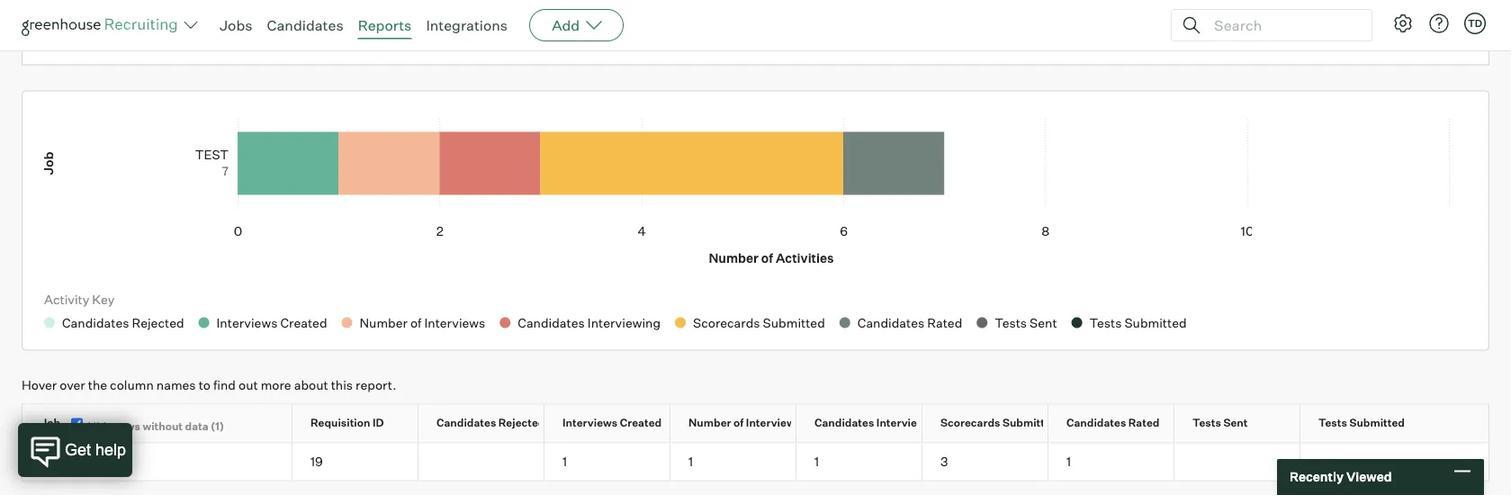 Task type: locate. For each thing, give the bounding box(es) containing it.
1 submitted from the left
[[1003, 416, 1058, 430]]

recently viewed
[[1290, 469, 1392, 485]]

td
[[1468, 17, 1483, 29]]

without
[[143, 420, 183, 433]]

candidates left interviewing
[[815, 416, 875, 430]]

and
[[92, 30, 118, 48]]

id
[[373, 416, 384, 430]]

1 tests from the left
[[1193, 416, 1222, 430]]

about
[[294, 378, 328, 394]]

2 interviews from the left
[[746, 416, 801, 430]]

the
[[88, 378, 107, 394]]

reports
[[358, 16, 412, 34]]

0 horizontal spatial more
[[121, 30, 158, 48]]

tests submitted
[[1319, 416, 1405, 430]]

0 vertical spatial more
[[121, 30, 158, 48]]

row group
[[23, 444, 1489, 481]]

candidates
[[267, 16, 344, 34], [437, 416, 496, 430], [815, 416, 875, 430], [1067, 416, 1127, 430]]

tests left sent
[[1193, 416, 1222, 430]]

interviews
[[563, 416, 618, 430], [746, 416, 801, 430]]

candidates rejected column header
[[419, 405, 560, 443]]

row
[[23, 405, 1489, 443], [23, 444, 1489, 481]]

requisition id column header
[[293, 405, 434, 443]]

row containing test
[[23, 444, 1489, 481]]

more right out
[[261, 378, 291, 394]]

candidates left rated
[[1067, 416, 1127, 430]]

1 down candidates interviewing column header
[[815, 454, 819, 470]]

row containing job
[[23, 405, 1489, 443]]

requisition
[[311, 416, 370, 430]]

1 horizontal spatial more
[[261, 378, 291, 394]]

tests for tests submitted
[[1319, 416, 1348, 430]]

1 horizontal spatial interviews
[[746, 416, 801, 430]]

activity
[[44, 292, 89, 308]]

jobs
[[177, 32, 202, 48]]

key
[[92, 292, 115, 308]]

td button
[[1465, 13, 1486, 34]]

candidates rated
[[1067, 416, 1160, 430]]

None checkbox
[[71, 419, 83, 431]]

2 row from the top
[[23, 444, 1489, 481]]

1 1 from the left
[[563, 454, 567, 470]]

rows
[[115, 420, 140, 433]]

1 down the number
[[689, 454, 693, 470]]

0 horizontal spatial submitted
[[1003, 416, 1058, 430]]

report.
[[356, 378, 397, 394]]

1 vertical spatial more
[[261, 378, 291, 394]]

tests inside column header
[[1319, 416, 1348, 430]]

1 horizontal spatial submitted
[[1350, 416, 1405, 430]]

1 down interviews created
[[563, 454, 567, 470]]

1
[[563, 454, 567, 470], [689, 454, 693, 470], [815, 454, 819, 470], [1067, 454, 1072, 470]]

1 vertical spatial row
[[23, 444, 1489, 481]]

candidates for candidates rated
[[1067, 416, 1127, 430]]

submitted up viewed
[[1350, 416, 1405, 430]]

2
[[167, 32, 175, 48]]

more
[[121, 30, 158, 48], [261, 378, 291, 394]]

add
[[552, 16, 580, 34]]

0 vertical spatial row
[[23, 405, 1489, 443]]

of
[[734, 416, 744, 430]]

0 horizontal spatial tests
[[1193, 416, 1222, 430]]

rated
[[1129, 416, 1160, 430]]

more left '('
[[121, 30, 158, 48]]

viewed
[[1347, 469, 1392, 485]]

submitted
[[1003, 416, 1058, 430], [1350, 416, 1405, 430]]

tests
[[1193, 416, 1222, 430], [1319, 416, 1348, 430]]

2 tests from the left
[[1319, 416, 1348, 430]]

column header
[[23, 405, 308, 443]]

interviews right 'of'
[[746, 416, 801, 430]]

over
[[60, 378, 85, 394]]

tests sent column header
[[1175, 405, 1316, 443]]

1 horizontal spatial tests
[[1319, 416, 1348, 430]]

candidates inside column header
[[1067, 416, 1127, 430]]

1 down candidates rated
[[1067, 454, 1072, 470]]

test link
[[41, 454, 74, 470]]

0 horizontal spatial interviews
[[563, 416, 618, 430]]

add button
[[530, 9, 624, 41]]

candidates for candidates interviewing
[[815, 416, 875, 430]]

interviews left created at the bottom left of the page
[[563, 416, 618, 430]]

candidates interviewing column header
[[797, 405, 943, 443]]

grid
[[23, 405, 1489, 481]]

to
[[199, 378, 211, 394]]

tests up recently viewed
[[1319, 416, 1348, 430]]

interviews created
[[563, 416, 662, 430]]

1 row from the top
[[23, 405, 1489, 443]]

candidates right jobs
[[267, 16, 344, 34]]

submitted for scorecards submitted
[[1003, 416, 1058, 430]]

hide
[[88, 420, 113, 433]]

candidates left rejected
[[437, 416, 496, 430]]

Search text field
[[1210, 12, 1356, 38]]

out
[[239, 378, 258, 394]]

1 interviews from the left
[[563, 416, 618, 430]]

interviewing
[[877, 416, 943, 430]]

column
[[110, 378, 154, 394]]

sent
[[1224, 416, 1248, 430]]

filters and more ( 2 jobs
[[44, 30, 202, 48]]

tests inside 'column header'
[[1193, 416, 1222, 430]]

submitted right scorecards
[[1003, 416, 1058, 430]]

row group containing test
[[23, 444, 1489, 481]]

configure image
[[1393, 13, 1414, 34]]

rejected
[[499, 416, 545, 430]]

2 submitted from the left
[[1350, 416, 1405, 430]]



Task type: describe. For each thing, give the bounding box(es) containing it.
tests submitted column header
[[1301, 405, 1443, 443]]

hover
[[22, 378, 57, 394]]

td button
[[1461, 9, 1490, 38]]

interviews inside column header
[[563, 416, 618, 430]]

this
[[331, 378, 353, 394]]

filters
[[44, 30, 89, 48]]

integrations
[[426, 16, 508, 34]]

recently
[[1290, 469, 1344, 485]]

hide rows without data (1)
[[88, 420, 224, 433]]

3
[[941, 454, 949, 470]]

find
[[213, 378, 236, 394]]

job
[[41, 416, 60, 430]]

grid containing test
[[23, 405, 1489, 481]]

4 1 from the left
[[1067, 454, 1072, 470]]

submitted for tests submitted
[[1350, 416, 1405, 430]]

reports link
[[358, 16, 412, 34]]

number of interviews
[[689, 416, 801, 430]]

candidates for candidates
[[267, 16, 344, 34]]

hover over the column names to find out more about this report.
[[22, 378, 397, 394]]

number
[[689, 416, 732, 430]]

candidates rated column header
[[1049, 405, 1190, 443]]

jobs
[[220, 16, 253, 34]]

tests for tests sent
[[1193, 416, 1222, 430]]

names
[[156, 378, 196, 394]]

interviews created column header
[[545, 405, 686, 443]]

scorecards submitted
[[941, 416, 1058, 430]]

candidates rejected
[[437, 416, 545, 430]]

test
[[41, 454, 74, 470]]

greenhouse recruiting image
[[22, 14, 184, 36]]

candidates interviewing
[[815, 416, 943, 430]]

jobs link
[[220, 16, 253, 34]]

19
[[311, 454, 323, 470]]

scorecards
[[941, 416, 1001, 430]]

scorecards submitted column header
[[923, 405, 1064, 443]]

tests sent
[[1193, 416, 1248, 430]]

3 1 from the left
[[815, 454, 819, 470]]

number of interviews column header
[[671, 405, 812, 443]]

candidates for candidates rejected
[[437, 416, 496, 430]]

interviews inside column header
[[746, 416, 801, 430]]

integrations link
[[426, 16, 508, 34]]

2 1 from the left
[[689, 454, 693, 470]]

data
[[185, 420, 209, 433]]

requisition id
[[311, 416, 384, 430]]

candidates link
[[267, 16, 344, 34]]

(1)
[[211, 420, 224, 433]]

activity key
[[44, 292, 115, 308]]

created
[[620, 416, 662, 430]]

(
[[162, 32, 167, 48]]

column header containing job
[[23, 405, 308, 443]]



Task type: vqa. For each thing, say whether or not it's contained in the screenshot.
and
yes



